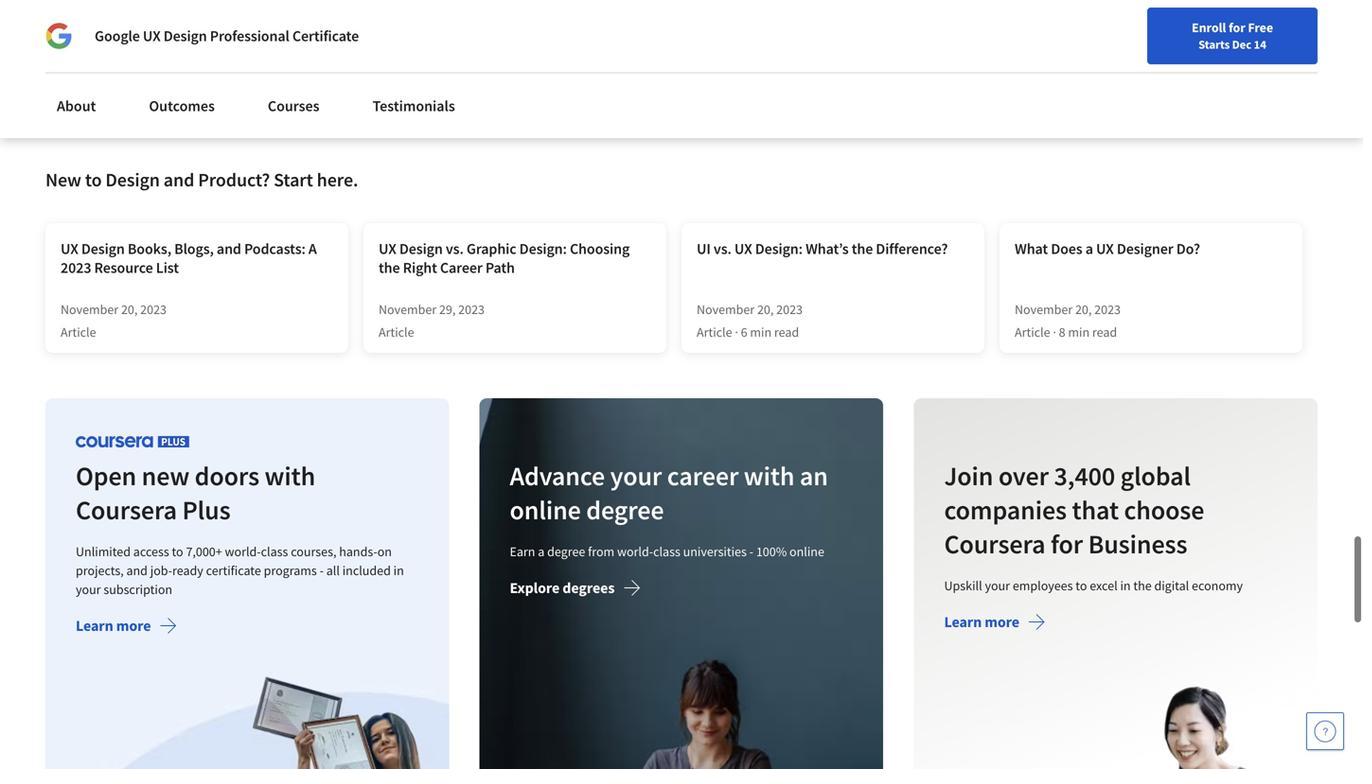 Task type: locate. For each thing, give the bounding box(es) containing it.
1 article from the left
[[61, 320, 96, 337]]

more down 'employees' at right
[[985, 609, 1020, 628]]

1 min from the left
[[750, 320, 772, 337]]

the right the 'what's'
[[852, 236, 873, 255]]

1 · from the left
[[735, 320, 738, 337]]

your left career
[[611, 456, 662, 489]]

open
[[76, 456, 136, 489]]

google image
[[45, 23, 72, 49]]

learn more link down subscription
[[76, 613, 177, 636]]

online
[[510, 490, 581, 523], [790, 540, 825, 557]]

2 november from the left
[[379, 297, 437, 314]]

2023 inside november 20, 2023 article
[[140, 297, 167, 314]]

3 november from the left
[[697, 297, 755, 314]]

0 horizontal spatial more
[[116, 613, 151, 632]]

2023 down "ui vs. ux design: what's the difference?"
[[777, 297, 803, 314]]

and inside the unlimited access to 7,000+ world-class courses, hands-on projects, and job-ready certificate programs - all included in your subscription
[[126, 559, 148, 576]]

google ux design professional certificate
[[95, 27, 359, 45]]

1 horizontal spatial online
[[790, 540, 825, 557]]

1 horizontal spatial degree
[[587, 490, 664, 523]]

unlimited access to 7,000+ world-class courses, hands-on projects, and job-ready certificate programs - all included in your subscription
[[76, 540, 404, 595]]

0 horizontal spatial and
[[126, 559, 148, 576]]

world- inside the unlimited access to 7,000+ world-class courses, hands-on projects, and job-ready certificate programs - all included in your subscription
[[225, 540, 261, 557]]

choosing
[[570, 236, 630, 255]]

20, for a
[[1076, 297, 1092, 314]]

for down that at the bottom right
[[1051, 524, 1083, 557]]

20, inside november 20, 2023 article · 8 min read
[[1076, 297, 1092, 314]]

coursera down companies
[[944, 524, 1046, 557]]

class inside the unlimited access to 7,000+ world-class courses, hands-on projects, and job-ready certificate programs - all included in your subscription
[[261, 540, 288, 557]]

learn down 'projects,'
[[76, 613, 113, 632]]

class left universities
[[654, 540, 681, 557]]

doors
[[195, 456, 259, 489]]

enroll for free starts dec 14
[[1192, 19, 1274, 52]]

ui vs. ux design: what's the difference?
[[697, 236, 948, 255]]

0 horizontal spatial class
[[261, 540, 288, 557]]

for
[[1229, 19, 1246, 36], [1051, 524, 1083, 557]]

0 vertical spatial degree
[[587, 490, 664, 523]]

None search field
[[270, 12, 582, 50]]

learn more link down 'upskill'
[[944, 609, 1046, 632]]

1 world- from the left
[[225, 540, 261, 557]]

2 horizontal spatial your
[[985, 574, 1010, 591]]

2023 left resource
[[61, 255, 91, 274]]

ready
[[172, 559, 203, 576]]

to up the ready
[[172, 540, 183, 557]]

a
[[1086, 236, 1094, 255], [538, 540, 545, 557]]

universities
[[683, 540, 747, 557]]

0 horizontal spatial online
[[510, 490, 581, 523]]

november 20, 2023 article
[[61, 297, 167, 337]]

november for ux design books, blogs, and podcasts: a 2023 resource list
[[61, 297, 119, 314]]

and inside ux design books, blogs, and podcasts: a 2023 resource list
[[217, 236, 241, 255]]

for inside join over 3,400 global companies that choose coursera for business
[[1051, 524, 1083, 557]]

your inside advance your career with an online degree
[[611, 456, 662, 489]]

2023 inside november 20, 2023 article · 6 min read
[[777, 297, 803, 314]]

learn more
[[944, 609, 1020, 628], [76, 613, 151, 632]]

0 horizontal spatial for
[[1051, 524, 1083, 557]]

min inside november 20, 2023 article · 8 min read
[[1068, 320, 1090, 337]]

2 class from the left
[[654, 540, 681, 557]]

with inside open new doors with coursera plus
[[265, 456, 315, 489]]

0 vertical spatial coursera
[[76, 490, 177, 523]]

ux inside ux design books, blogs, and podcasts: a 2023 resource list
[[61, 236, 78, 255]]

0 horizontal spatial with
[[265, 456, 315, 489]]

1 horizontal spatial in
[[1120, 574, 1131, 591]]

learn
[[944, 609, 982, 628], [76, 613, 113, 632]]

what's
[[806, 236, 849, 255]]

starts
[[1199, 37, 1230, 52]]

world- right from
[[617, 540, 654, 557]]

free
[[1248, 19, 1274, 36]]

november inside november 20, 2023 article · 8 min read
[[1015, 297, 1073, 314]]

20, down does
[[1076, 297, 1092, 314]]

1 read from the left
[[774, 320, 799, 337]]

- inside the unlimited access to 7,000+ world-class courses, hands-on projects, and job-ready certificate programs - all included in your subscription
[[320, 559, 324, 576]]

november down resource
[[61, 297, 119, 314]]

earn
[[510, 540, 536, 557]]

0 horizontal spatial design:
[[520, 236, 567, 255]]

1 horizontal spatial to
[[172, 540, 183, 557]]

20, inside november 20, 2023 article · 6 min read
[[757, 297, 774, 314]]

about link
[[45, 85, 107, 127]]

november up 6
[[697, 297, 755, 314]]

upskill your employees to excel in the digital economy
[[944, 574, 1243, 591]]

2 read from the left
[[1093, 320, 1118, 337]]

· for vs.
[[735, 320, 738, 337]]

your inside the unlimited access to 7,000+ world-class courses, hands-on projects, and job-ready certificate programs - all included in your subscription
[[76, 578, 101, 595]]

to right new
[[85, 164, 102, 188]]

class for courses,
[[261, 540, 288, 557]]

your
[[611, 456, 662, 489], [985, 574, 1010, 591], [76, 578, 101, 595]]

0 vertical spatial and
[[164, 164, 194, 188]]

·
[[735, 320, 738, 337], [1053, 320, 1057, 337]]

november for what does a ux designer do?
[[1015, 297, 1073, 314]]

0 horizontal spatial min
[[750, 320, 772, 337]]

design inside ux design books, blogs, and podcasts: a 2023 resource list
[[81, 236, 125, 255]]

1 november from the left
[[61, 297, 119, 314]]

design left professional
[[164, 27, 207, 45]]

companies
[[944, 490, 1067, 523]]

1 horizontal spatial more
[[985, 609, 1020, 628]]

1 horizontal spatial 20,
[[757, 297, 774, 314]]

1 horizontal spatial learn more
[[944, 609, 1020, 628]]

2023
[[61, 255, 91, 274], [140, 297, 167, 314], [458, 297, 485, 314], [777, 297, 803, 314], [1095, 297, 1121, 314]]

2023 inside november 20, 2023 article · 8 min read
[[1095, 297, 1121, 314]]

the left digital
[[1134, 574, 1152, 591]]

0 horizontal spatial coursera
[[76, 490, 177, 523]]

1 horizontal spatial ·
[[1053, 320, 1057, 337]]

2 vertical spatial to
[[1076, 574, 1087, 591]]

0 horizontal spatial learn more link
[[76, 613, 177, 636]]

0 horizontal spatial in
[[394, 559, 404, 576]]

1 20, from the left
[[121, 297, 138, 314]]

november inside november 20, 2023 article
[[61, 297, 119, 314]]

1 horizontal spatial vs.
[[714, 236, 732, 255]]

1 vertical spatial degree
[[548, 540, 586, 557]]

2023 right 29,
[[458, 297, 485, 314]]

november 20, 2023 article · 8 min read
[[1015, 297, 1121, 337]]

november left 29,
[[379, 297, 437, 314]]

20, down resource
[[121, 297, 138, 314]]

4 article from the left
[[1015, 320, 1051, 337]]

in
[[394, 559, 404, 576], [1120, 574, 1131, 591]]

1 horizontal spatial -
[[750, 540, 754, 557]]

1 vertical spatial for
[[1051, 524, 1083, 557]]

0 horizontal spatial learn more
[[76, 613, 151, 632]]

class
[[261, 540, 288, 557], [654, 540, 681, 557]]

0 horizontal spatial ·
[[735, 320, 738, 337]]

article for ui vs. ux design: what's the difference?
[[697, 320, 732, 337]]

0 vertical spatial for
[[1229, 19, 1246, 36]]

article left 8
[[1015, 320, 1051, 337]]

vs. inside ux design vs. graphic design: choosing the right career path
[[446, 236, 464, 255]]

world- up certificate
[[225, 540, 261, 557]]

0 vertical spatial -
[[750, 540, 754, 557]]

0 horizontal spatial -
[[320, 559, 324, 576]]

design:
[[520, 236, 567, 255], [755, 236, 803, 255]]

and left product?
[[164, 164, 194, 188]]

professional
[[210, 27, 289, 45]]

20,
[[121, 297, 138, 314], [757, 297, 774, 314], [1076, 297, 1092, 314]]

· left 8
[[1053, 320, 1057, 337]]

1 horizontal spatial learn
[[944, 609, 982, 628]]

coursera
[[76, 490, 177, 523], [944, 524, 1046, 557]]

and right blogs,
[[217, 236, 241, 255]]

read right 6
[[774, 320, 799, 337]]

a right does
[[1086, 236, 1094, 255]]

design right new
[[105, 164, 160, 188]]

1 vertical spatial and
[[217, 236, 241, 255]]

ux design books, blogs, and podcasts: a 2023 resource list
[[61, 236, 317, 274]]

1 horizontal spatial world-
[[617, 540, 654, 557]]

0 horizontal spatial the
[[379, 255, 400, 274]]

min inside november 20, 2023 article · 6 min read
[[750, 320, 772, 337]]

open new doors with coursera plus
[[76, 456, 315, 523]]

ux right google
[[143, 27, 161, 45]]

0 vertical spatial online
[[510, 490, 581, 523]]

more for the leftmost 'learn more' link
[[116, 613, 151, 632]]

ux left resource
[[61, 236, 78, 255]]

article down resource
[[61, 320, 96, 337]]

in right 'included'
[[394, 559, 404, 576]]

0 horizontal spatial your
[[76, 578, 101, 595]]

3 article from the left
[[697, 320, 732, 337]]

2 horizontal spatial the
[[1134, 574, 1152, 591]]

1 horizontal spatial for
[[1229, 19, 1246, 36]]

more for rightmost 'learn more' link
[[985, 609, 1020, 628]]

to left excel
[[1076, 574, 1087, 591]]

3,400
[[1054, 456, 1115, 489]]

join over 3,400 global companies that choose coursera for business
[[944, 456, 1205, 557]]

1 vertical spatial online
[[790, 540, 825, 557]]

article inside november 20, 2023 article · 8 min read
[[1015, 320, 1051, 337]]

2 horizontal spatial to
[[1076, 574, 1087, 591]]

your for advance
[[611, 456, 662, 489]]

to inside the unlimited access to 7,000+ world-class courses, hands-on projects, and job-ready certificate programs - all included in your subscription
[[172, 540, 183, 557]]

2 · from the left
[[1053, 320, 1057, 337]]

menu item
[[1002, 19, 1123, 80]]

vs.
[[446, 236, 464, 255], [714, 236, 732, 255]]

1 horizontal spatial a
[[1086, 236, 1094, 255]]

certificate
[[206, 559, 261, 576]]

min right 8
[[1068, 320, 1090, 337]]

- left all
[[320, 559, 324, 576]]

min right 6
[[750, 320, 772, 337]]

with for doors
[[265, 456, 315, 489]]

2023 down what does a ux designer do?
[[1095, 297, 1121, 314]]

more down subscription
[[116, 613, 151, 632]]

2 20, from the left
[[757, 297, 774, 314]]

0 vertical spatial a
[[1086, 236, 1094, 255]]

path
[[486, 255, 515, 274]]

ux design vs. graphic design: choosing the right career path
[[379, 236, 630, 274]]

1 horizontal spatial with
[[744, 456, 795, 489]]

coursera down open
[[76, 490, 177, 523]]

online down advance
[[510, 490, 581, 523]]

-
[[750, 540, 754, 557], [320, 559, 324, 576]]

0 horizontal spatial read
[[774, 320, 799, 337]]

november inside november 20, 2023 article · 6 min read
[[697, 297, 755, 314]]

blogs,
[[174, 236, 214, 255]]

- left 100%
[[750, 540, 754, 557]]

online right 100%
[[790, 540, 825, 557]]

with right doors
[[265, 456, 315, 489]]

2 world- from the left
[[617, 540, 654, 557]]

podcasts:
[[244, 236, 306, 255]]

and up subscription
[[126, 559, 148, 576]]

· for does
[[1053, 320, 1057, 337]]

2 min from the left
[[1068, 320, 1090, 337]]

graphic
[[467, 236, 517, 255]]

list
[[156, 255, 179, 274]]

degree left from
[[548, 540, 586, 557]]

2023 inside november 29, 2023 article
[[458, 297, 485, 314]]

learn more down 'upskill'
[[944, 609, 1020, 628]]

· left 6
[[735, 320, 738, 337]]

1 vertical spatial coursera
[[944, 524, 1046, 557]]

4 november from the left
[[1015, 297, 1073, 314]]

2 with from the left
[[744, 456, 795, 489]]

article for ux design vs. graphic design: choosing the right career path
[[379, 320, 414, 337]]

1 with from the left
[[265, 456, 315, 489]]

design
[[164, 27, 207, 45], [105, 164, 160, 188], [81, 236, 125, 255], [399, 236, 443, 255]]

1 vertical spatial a
[[538, 540, 545, 557]]

20, down "ui vs. ux design: what's the difference?"
[[757, 297, 774, 314]]

career
[[440, 255, 483, 274]]

0 horizontal spatial world-
[[225, 540, 261, 557]]

article inside november 20, 2023 article
[[61, 320, 96, 337]]

ux right ui
[[735, 236, 752, 255]]

2023 for ui vs. ux design: what's the difference?
[[777, 297, 803, 314]]

design: right path
[[520, 236, 567, 255]]

read inside november 20, 2023 article · 6 min read
[[774, 320, 799, 337]]

show notifications image
[[1143, 24, 1166, 46]]

november up 8
[[1015, 297, 1073, 314]]

1 vs. from the left
[[446, 236, 464, 255]]

from
[[588, 540, 615, 557]]

1 class from the left
[[261, 540, 288, 557]]

your right 'upskill'
[[985, 574, 1010, 591]]

min for ux
[[750, 320, 772, 337]]

online inside advance your career with an online degree
[[510, 490, 581, 523]]

0 horizontal spatial a
[[538, 540, 545, 557]]

0 horizontal spatial 20,
[[121, 297, 138, 314]]

1 horizontal spatial min
[[1068, 320, 1090, 337]]

learn down 'upskill'
[[944, 609, 982, 628]]

explore
[[510, 575, 560, 594]]

1 horizontal spatial coursera
[[944, 524, 1046, 557]]

0 horizontal spatial vs.
[[446, 236, 464, 255]]

min for a
[[1068, 320, 1090, 337]]

1 horizontal spatial design:
[[755, 236, 803, 255]]

the inside ux design vs. graphic design: choosing the right career path
[[379, 255, 400, 274]]

2023 for ux design vs. graphic design: choosing the right career path
[[458, 297, 485, 314]]

1 vertical spatial -
[[320, 559, 324, 576]]

ux
[[143, 27, 161, 45], [61, 236, 78, 255], [379, 236, 397, 255], [735, 236, 752, 255], [1096, 236, 1114, 255]]

article left 6
[[697, 320, 732, 337]]

2 vs. from the left
[[714, 236, 732, 255]]

do?
[[1177, 236, 1201, 255]]

0 horizontal spatial to
[[85, 164, 102, 188]]

learn more for the leftmost 'learn more' link
[[76, 613, 151, 632]]

your down 'projects,'
[[76, 578, 101, 595]]

3 20, from the left
[[1076, 297, 1092, 314]]

1 horizontal spatial read
[[1093, 320, 1118, 337]]

degrees
[[563, 575, 615, 594]]

6
[[741, 320, 748, 337]]

the for ux design vs. graphic design: choosing the right career path
[[379, 255, 400, 274]]

article inside november 20, 2023 article · 6 min read
[[697, 320, 732, 337]]

design: left the 'what's'
[[755, 236, 803, 255]]

programs
[[264, 559, 317, 576]]

8
[[1059, 320, 1066, 337]]

in right excel
[[1120, 574, 1131, 591]]

degree up from
[[587, 490, 664, 523]]

2023 down list
[[140, 297, 167, 314]]

the for upskill your employees to excel in the digital economy
[[1134, 574, 1152, 591]]

· inside november 20, 2023 article · 8 min read
[[1053, 320, 1057, 337]]

for up dec
[[1229, 19, 1246, 36]]

a
[[309, 236, 317, 255]]

· inside november 20, 2023 article · 6 min read
[[735, 320, 738, 337]]

20, inside november 20, 2023 article
[[121, 297, 138, 314]]

learn more down subscription
[[76, 613, 151, 632]]

design left books,
[[81, 236, 125, 255]]

ux left right
[[379, 236, 397, 255]]

1 horizontal spatial and
[[164, 164, 194, 188]]

with left an
[[744, 456, 795, 489]]

coursera inside open new doors with coursera plus
[[76, 490, 177, 523]]

ux inside ux design vs. graphic design: choosing the right career path
[[379, 236, 397, 255]]

read inside november 20, 2023 article · 8 min read
[[1093, 320, 1118, 337]]

1 design: from the left
[[520, 236, 567, 255]]

article inside november 29, 2023 article
[[379, 320, 414, 337]]

0 horizontal spatial degree
[[548, 540, 586, 557]]

november inside november 29, 2023 article
[[379, 297, 437, 314]]

1 vertical spatial to
[[172, 540, 183, 557]]

projects,
[[76, 559, 124, 576]]

a right earn
[[538, 540, 545, 557]]

2 horizontal spatial and
[[217, 236, 241, 255]]

resource
[[94, 255, 153, 274]]

november for ui vs. ux design: what's the difference?
[[697, 297, 755, 314]]

difference?
[[876, 236, 948, 255]]

google
[[95, 27, 140, 45]]

more
[[985, 609, 1020, 628], [116, 613, 151, 632]]

article
[[61, 320, 96, 337], [379, 320, 414, 337], [697, 320, 732, 337], [1015, 320, 1051, 337]]

2 vertical spatial and
[[126, 559, 148, 576]]

degree
[[587, 490, 664, 523], [548, 540, 586, 557]]

the left right
[[379, 255, 400, 274]]

class up programs
[[261, 540, 288, 557]]

vs. left graphic
[[446, 236, 464, 255]]

design up 29,
[[399, 236, 443, 255]]

1 horizontal spatial your
[[611, 456, 662, 489]]

20, for ux
[[757, 297, 774, 314]]

november 29, 2023 article
[[379, 297, 485, 337]]

read right 8
[[1093, 320, 1118, 337]]

with inside advance your career with an online degree
[[744, 456, 795, 489]]

your for upskill
[[985, 574, 1010, 591]]

2 horizontal spatial 20,
[[1076, 297, 1092, 314]]

employees
[[1013, 574, 1073, 591]]

1 horizontal spatial class
[[654, 540, 681, 557]]

vs. right ui
[[714, 236, 732, 255]]

hands-
[[339, 540, 378, 557]]

2 article from the left
[[379, 320, 414, 337]]

design: inside ux design vs. graphic design: choosing the right career path
[[520, 236, 567, 255]]

article down right
[[379, 320, 414, 337]]



Task type: vqa. For each thing, say whether or not it's contained in the screenshot.
Being
no



Task type: describe. For each thing, give the bounding box(es) containing it.
in inside the unlimited access to 7,000+ world-class courses, hands-on projects, and job-ready certificate programs - all included in your subscription
[[394, 559, 404, 576]]

business
[[1088, 524, 1188, 557]]

what
[[1015, 236, 1048, 255]]

2023 for what does a ux designer do?
[[1095, 297, 1121, 314]]

global
[[1121, 456, 1191, 489]]

all
[[326, 559, 340, 576]]

job-
[[150, 559, 172, 576]]

degree inside advance your career with an online degree
[[587, 490, 664, 523]]

about
[[57, 97, 96, 116]]

design inside ux design vs. graphic design: choosing the right career path
[[399, 236, 443, 255]]

advance
[[510, 456, 605, 489]]

november 20, 2023 article · 6 min read
[[697, 297, 803, 337]]

over
[[999, 456, 1049, 489]]

advance your career with an online degree
[[510, 456, 829, 523]]

access
[[133, 540, 169, 557]]

books,
[[128, 236, 171, 255]]

right
[[403, 255, 437, 274]]

coursera image
[[23, 15, 143, 46]]

new
[[45, 164, 81, 188]]

14
[[1254, 37, 1267, 52]]

explore degrees
[[510, 575, 615, 594]]

new to design and product? start here.
[[45, 164, 358, 188]]

courses link
[[256, 85, 331, 127]]

7,000+
[[186, 540, 222, 557]]

does
[[1051, 236, 1083, 255]]

read for ux
[[1093, 320, 1118, 337]]

career
[[667, 456, 739, 489]]

product?
[[198, 164, 270, 188]]

2023 for ux design books, blogs, and podcasts: a 2023 resource list
[[140, 297, 167, 314]]

choose
[[1124, 490, 1205, 523]]

november for ux design vs. graphic design: choosing the right career path
[[379, 297, 437, 314]]

subscription
[[104, 578, 172, 595]]

unlimited
[[76, 540, 131, 557]]

testimonials
[[373, 97, 455, 116]]

world- for 7,000+
[[225, 540, 261, 557]]

excel
[[1090, 574, 1118, 591]]

20, for books,
[[121, 297, 138, 314]]

help center image
[[1314, 721, 1337, 743]]

digital
[[1155, 574, 1189, 591]]

earn a degree from world-class universities - 100% online
[[510, 540, 825, 557]]

ui
[[697, 236, 711, 255]]

2023 inside ux design books, blogs, and podcasts: a 2023 resource list
[[61, 255, 91, 274]]

outcomes link
[[138, 85, 226, 127]]

29,
[[439, 297, 456, 314]]

world- for from
[[617, 540, 654, 557]]

economy
[[1192, 574, 1243, 591]]

here.
[[317, 164, 358, 188]]

100%
[[757, 540, 787, 557]]

coursera inside join over 3,400 global companies that choose coursera for business
[[944, 524, 1046, 557]]

designer
[[1117, 236, 1174, 255]]

plus
[[182, 490, 231, 523]]

class for universities
[[654, 540, 681, 557]]

0 vertical spatial to
[[85, 164, 102, 188]]

learn more for rightmost 'learn more' link
[[944, 609, 1020, 628]]

included
[[343, 559, 391, 576]]

join
[[944, 456, 993, 489]]

that
[[1072, 490, 1119, 523]]

an
[[800, 456, 829, 489]]

learner yesha s india image
[[110, 0, 689, 81]]

what does a ux designer do?
[[1015, 236, 1201, 255]]

certificate
[[292, 27, 359, 45]]

ux right does
[[1096, 236, 1114, 255]]

new
[[142, 456, 190, 489]]

testimonials link
[[361, 85, 467, 127]]

explore degrees link
[[510, 575, 641, 598]]

read for design:
[[774, 320, 799, 337]]

coursera plus image
[[76, 432, 189, 444]]

0 horizontal spatial learn
[[76, 613, 113, 632]]

on
[[378, 540, 392, 557]]

slides element
[[80, 97, 1284, 115]]

enroll
[[1192, 19, 1226, 36]]

1 horizontal spatial the
[[852, 236, 873, 255]]

article for what does a ux designer do?
[[1015, 320, 1051, 337]]

1 horizontal spatial learn more link
[[944, 609, 1046, 632]]

article for ux design books, blogs, and podcasts: a 2023 resource list
[[61, 320, 96, 337]]

for inside enroll for free starts dec 14
[[1229, 19, 1246, 36]]

courses
[[268, 97, 320, 116]]

dec
[[1233, 37, 1252, 52]]

2 design: from the left
[[755, 236, 803, 255]]

start
[[274, 164, 313, 188]]

upskill
[[944, 574, 982, 591]]

with for career
[[744, 456, 795, 489]]

courses,
[[291, 540, 337, 557]]

outcomes
[[149, 97, 215, 116]]



